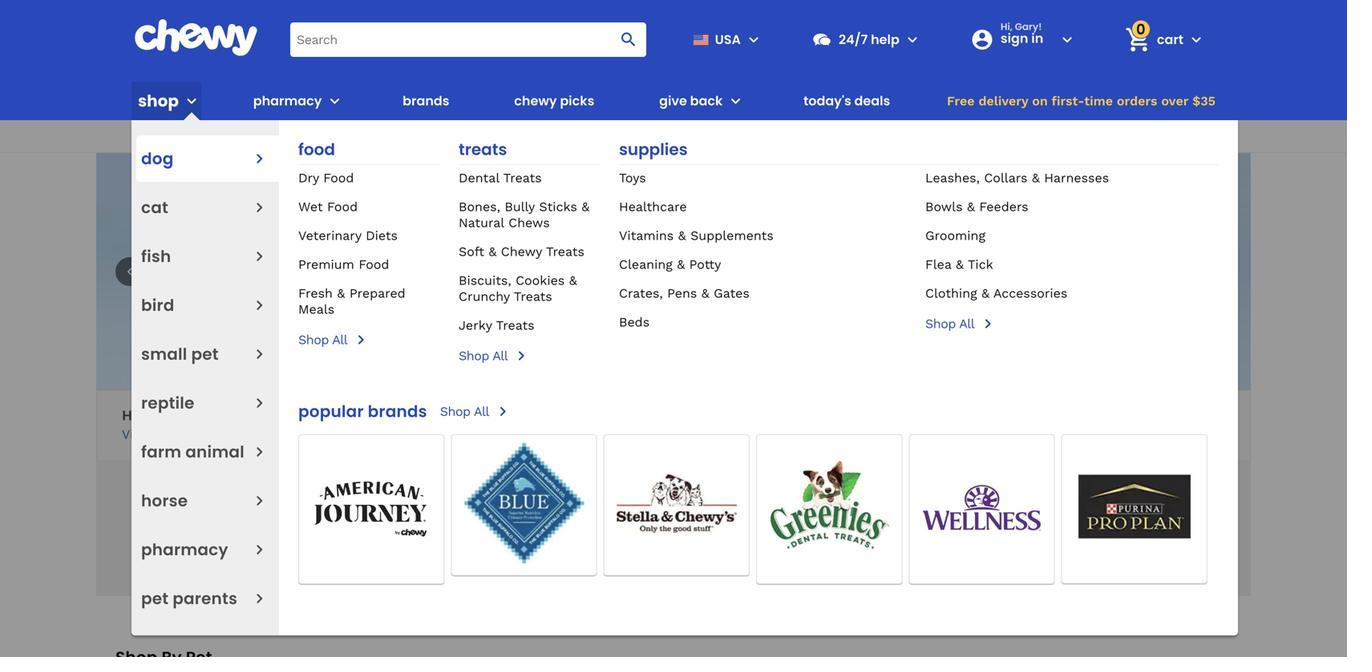 Task type: vqa. For each thing, say whether or not it's contained in the screenshot.
Shop All link
yes



Task type: describe. For each thing, give the bounding box(es) containing it.
& inside fresh & prepared meals
[[337, 286, 345, 301]]

chews
[[509, 215, 550, 231]]

card
[[570, 127, 601, 145]]

free delivery on first-time orders over $35 button
[[942, 82, 1221, 120]]

harnesses
[[1044, 170, 1109, 186]]

soft
[[459, 244, 484, 259]]

shop for shop all 'link' below jerky treats
[[459, 348, 489, 364]]

biscuits, cookies & crunchy treats link
[[459, 273, 577, 304]]

fresh & prepared meals link
[[298, 286, 406, 317]]

bones,
[[459, 199, 500, 215]]

order*
[[702, 127, 744, 145]]

tick
[[968, 257, 993, 272]]

supplies link
[[619, 138, 1219, 165]]

fish
[[141, 245, 171, 268]]

give back
[[659, 92, 723, 110]]

shop now link
[[962, 391, 1250, 461]]

beds link
[[619, 315, 650, 330]]

animal
[[185, 441, 245, 464]]

menu image for shop dropdown button
[[182, 91, 201, 111]]

farm animal menu image
[[249, 442, 269, 462]]

today's
[[804, 92, 851, 110]]

1 vertical spatial pet
[[141, 588, 169, 610]]

0 horizontal spatial pharmacy link
[[141, 533, 228, 568]]

cat link
[[141, 190, 168, 225]]

today
[[524, 407, 564, 424]]

clothing & accessories link
[[925, 286, 1068, 301]]

$35
[[1193, 93, 1216, 109]]

crates,
[[619, 286, 663, 301]]

healthcare
[[619, 199, 687, 215]]

leashes,
[[925, 170, 980, 186]]

treats down treats "link"
[[503, 170, 542, 186]]

& right soft at left top
[[489, 244, 497, 259]]

with
[[604, 127, 632, 145]]

dry food
[[298, 170, 354, 186]]

diets
[[366, 228, 398, 243]]

flea & tick
[[925, 257, 993, 272]]

chewy picks link
[[508, 82, 601, 120]]

review
[[790, 427, 832, 442]]

50% off your first autoship order on pet faves. shop now. image
[[96, 153, 1251, 391]]

hi, for sign in
[[1001, 20, 1013, 33]]

cart
[[1157, 30, 1184, 48]]

0 horizontal spatial pharmacy
[[141, 539, 228, 561]]

cart menu image
[[1187, 30, 1206, 49]]

potty
[[689, 257, 721, 272]]

40% off your first autoship order of fresh nom nom food* shop now. image
[[96, 462, 1251, 597]]

jerky treats link
[[459, 318, 535, 333]]

$49+
[[635, 127, 669, 145]]

bird link
[[141, 288, 174, 323]]

bones, bully sticks & natural chews
[[459, 199, 590, 231]]

pet parents
[[141, 588, 237, 610]]

american journey image
[[299, 436, 444, 580]]

soft & chewy treats link
[[459, 244, 585, 259]]

shop now
[[987, 427, 1049, 442]]

collars
[[984, 170, 1028, 186]]

on
[[1032, 93, 1048, 109]]

/ image
[[699, 409, 730, 441]]

reptile link
[[141, 386, 195, 421]]

gates
[[714, 286, 750, 301]]

feeders
[[980, 199, 1029, 215]]

farm animal link
[[141, 435, 245, 470]]

shop for shop all 'link' underneath fresh & prepared meals
[[298, 332, 329, 348]]

cat menu image
[[249, 198, 269, 218]]

& inside biscuits, cookies & crunchy treats
[[569, 273, 577, 288]]

autoship
[[498, 427, 551, 442]]

use
[[747, 127, 772, 145]]

reptile
[[141, 392, 195, 415]]

shop all down clothing
[[925, 316, 975, 332]]

0 vertical spatial pet
[[191, 343, 219, 366]]

bowls & feeders link
[[925, 199, 1029, 215]]

cookies
[[516, 273, 565, 288]]

dental treats link
[[459, 170, 542, 186]]

35%
[[491, 407, 520, 424]]

over
[[1162, 93, 1189, 109]]

dental treats
[[459, 170, 542, 186]]

chewy inside 'link'
[[514, 92, 557, 110]]

cat
[[141, 196, 168, 219]]

small pet link
[[141, 337, 219, 372]]

all down meals
[[332, 332, 347, 348]]

toys link
[[619, 170, 646, 186]]

grooming
[[925, 228, 986, 243]]

farm animal
[[141, 441, 245, 464]]

delivery
[[979, 93, 1028, 109]]

food link
[[298, 138, 439, 165]]

chewy support image
[[812, 29, 832, 50]]

treats up cookies
[[546, 244, 585, 259]]

vitamins & supplements link
[[619, 228, 774, 243]]

wet
[[298, 199, 323, 215]]

brands
[[368, 401, 427, 423]]

food for wet
[[327, 199, 358, 215]]

bird
[[141, 294, 174, 317]]

bowls
[[925, 199, 963, 215]]

bird menu image
[[249, 296, 269, 316]]

pens
[[667, 286, 697, 301]]

parents
[[173, 588, 237, 610]]

give back link
[[653, 82, 723, 120]]

& down tick
[[982, 286, 990, 301]]

give back menu image
[[726, 91, 745, 111]]

vitamins & supplements
[[619, 228, 774, 243]]

write
[[743, 427, 775, 442]]

jerky treats
[[459, 318, 535, 333]]

& right collars
[[1032, 170, 1040, 186]]

treats down biscuits, cookies & crunchy treats link
[[496, 318, 535, 333]]

items image
[[1124, 26, 1152, 54]]

help menu image
[[903, 30, 922, 49]]

dog
[[141, 148, 174, 170]]

leashes, collars & harnesses
[[925, 170, 1109, 186]]

shop all down the jerky
[[459, 348, 508, 364]]

chewy home image
[[134, 19, 258, 56]]

all down the jerky treats link
[[493, 348, 508, 364]]

shop inside shop now link
[[987, 427, 1018, 442]]

site banner
[[0, 0, 1347, 636]]

set
[[454, 427, 474, 442]]

free
[[947, 93, 975, 109]]



Task type: locate. For each thing, give the bounding box(es) containing it.
gary! up pet
[[144, 407, 180, 424]]

prepared
[[350, 286, 406, 301]]

1 vertical spatial pharmacy link
[[141, 533, 228, 568]]

& right fresh
[[337, 286, 345, 301]]

0 vertical spatial menu image
[[744, 30, 763, 49]]

pharmacy menu image for the leftmost the "pharmacy" link
[[249, 540, 269, 560]]

shop all down meals
[[298, 332, 347, 348]]

save 35% today set up autoship
[[454, 407, 564, 442]]

/ image
[[410, 409, 442, 441]]

& right the sticks
[[582, 199, 590, 215]]

food
[[298, 138, 335, 161], [323, 170, 354, 186], [327, 199, 358, 215], [359, 257, 389, 272]]

today's deals
[[804, 92, 890, 110]]

pet left parents at bottom left
[[141, 588, 169, 610]]

gary! inside "hi, gary! sign in"
[[1015, 20, 1042, 33]]

shop up set
[[440, 404, 470, 420]]

crunchy
[[459, 289, 510, 304]]

0 vertical spatial pharmacy menu image
[[325, 91, 344, 111]]

give
[[659, 92, 687, 110]]

food up prepared
[[359, 257, 389, 272]]

0 vertical spatial chewy
[[514, 92, 557, 110]]

shop down meals
[[298, 332, 329, 348]]

clothing
[[925, 286, 977, 301]]

pet right small
[[191, 343, 219, 366]]

& left tick
[[956, 257, 964, 272]]

1 horizontal spatial pharmacy
[[253, 92, 322, 110]]

menu image for usa dropdown button
[[744, 30, 763, 49]]

now
[[1022, 427, 1049, 442]]

supplies
[[619, 138, 688, 161]]

bully
[[505, 199, 535, 215]]

0 vertical spatial pharmacy link
[[247, 82, 322, 120]]

1 horizontal spatial pharmacy link
[[247, 82, 322, 120]]

food inside 'link'
[[298, 138, 335, 161]]

fresh & prepared meals
[[298, 286, 406, 317]]

a
[[779, 427, 786, 442]]

hi, gary! view pet profile
[[122, 407, 217, 442]]

treats up "dental"
[[459, 138, 507, 161]]

shop all link down fresh & prepared meals
[[298, 330, 439, 350]]

time
[[1084, 93, 1113, 109]]

horse menu image
[[249, 491, 269, 511]]

menu image right usa
[[744, 30, 763, 49]]

veterinary diets link
[[298, 228, 398, 243]]

hi, gary! sign in
[[1001, 20, 1044, 47]]

usa button
[[686, 20, 763, 59]]

supplements
[[691, 228, 774, 243]]

1 vertical spatial pharmacy menu image
[[249, 540, 269, 560]]

pharmacy menu image up food 'link' on the left of the page
[[325, 91, 344, 111]]

flea
[[925, 257, 952, 272]]

pharmacy menu image
[[325, 91, 344, 111], [249, 540, 269, 560]]

treats inside biscuits, cookies & crunchy treats
[[514, 289, 552, 304]]

1 horizontal spatial hi,
[[1001, 20, 1013, 33]]

first
[[673, 127, 698, 145]]

free delivery on first-time orders over $35
[[947, 93, 1216, 109]]

pharmacy up dog menu image
[[253, 92, 322, 110]]

help
[[871, 30, 900, 48]]

up
[[479, 427, 494, 442]]

& right cookies
[[569, 273, 577, 288]]

$20
[[508, 127, 532, 145]]

pharmacy link up pet parents
[[141, 533, 228, 568]]

egift
[[535, 127, 567, 145]]

premium food link
[[298, 257, 389, 272]]

0 vertical spatial gary!
[[1015, 20, 1042, 33]]

0 horizontal spatial pet
[[141, 588, 169, 610]]

pet parents menu image
[[249, 589, 269, 609]]

food right dry
[[323, 170, 354, 186]]

accessories
[[994, 286, 1068, 301]]

1 vertical spatial hi,
[[122, 407, 140, 424]]

hi, left in
[[1001, 20, 1013, 33]]

shop all link
[[925, 314, 1219, 334], [298, 330, 439, 350], [459, 346, 600, 366], [440, 402, 512, 422]]

all down clothing
[[959, 316, 975, 332]]

dog menu image
[[249, 149, 269, 169]]

premium
[[298, 257, 354, 272]]

treats
[[459, 138, 507, 161], [503, 170, 542, 186], [546, 244, 585, 259], [514, 289, 552, 304], [496, 318, 535, 333]]

dry food link
[[298, 170, 354, 186]]

gary! inside hi, gary! view pet profile
[[144, 407, 180, 424]]

account menu image
[[1058, 30, 1077, 49]]

chewy up egift
[[514, 92, 557, 110]]

sticks
[[539, 199, 577, 215]]

small pet
[[141, 343, 219, 366]]

hi, inside hi, gary! view pet profile
[[122, 407, 140, 424]]

blue buffalo image
[[456, 436, 592, 572]]

0 vertical spatial pharmacy
[[253, 92, 322, 110]]

crates, pens & gates link
[[619, 286, 750, 301]]

shop all link up up
[[440, 402, 512, 422]]

profile
[[178, 427, 217, 442]]

gary! left account menu "icon" on the right top
[[1015, 20, 1042, 33]]

wellness image
[[910, 436, 1054, 580]]

menu image inside usa dropdown button
[[744, 30, 763, 49]]

fish link
[[141, 239, 171, 274]]

menu image
[[744, 30, 763, 49], [182, 91, 201, 111]]

pharmacy menu image for the rightmost the "pharmacy" link
[[325, 91, 344, 111]]

treats down cookies
[[514, 289, 552, 304]]

1 vertical spatial chewy
[[501, 244, 542, 259]]

today's deals link
[[797, 82, 897, 120]]

view
[[122, 427, 150, 442]]

soft & chewy treats
[[459, 244, 585, 259]]

shop
[[925, 316, 956, 332], [298, 332, 329, 348], [459, 348, 489, 364], [440, 404, 470, 420], [987, 427, 1018, 442]]

shop for shop all 'link' on top of up
[[440, 404, 470, 420]]

submit search image
[[619, 30, 638, 49]]

dental
[[459, 170, 499, 186]]

pharmacy menu image up 'pet parents menu' image
[[249, 540, 269, 560]]

gary! for pet
[[144, 407, 180, 424]]

toys
[[619, 170, 646, 186]]

jerky
[[459, 318, 492, 333]]

0 horizontal spatial hi,
[[122, 407, 140, 424]]

purina pro plan image
[[1070, 436, 1199, 580]]

shop all link down accessories
[[925, 314, 1219, 334]]

0 horizontal spatial menu image
[[182, 91, 201, 111]]

veterinary
[[298, 228, 361, 243]]

gary!
[[1015, 20, 1042, 33], [144, 407, 180, 424]]

Search text field
[[290, 22, 646, 57]]

pharmacy
[[253, 92, 322, 110], [141, 539, 228, 561]]

hi, inside "hi, gary! sign in"
[[1001, 20, 1013, 33]]

shop button
[[138, 82, 201, 120]]

popular
[[298, 401, 364, 423]]

food up veterinary diets link on the left top of the page
[[327, 199, 358, 215]]

Product search field
[[290, 22, 646, 57]]

treats inside "link"
[[459, 138, 507, 161]]

menu image right shop
[[182, 91, 201, 111]]

1 vertical spatial gary!
[[144, 407, 180, 424]]

back
[[690, 92, 723, 110]]

shop all up set
[[440, 404, 489, 420]]

pharmacy link up dog menu image
[[247, 82, 322, 120]]

& up "cleaning & potty" link
[[678, 228, 686, 243]]

shop all
[[925, 316, 975, 332], [298, 332, 347, 348], [459, 348, 508, 364], [440, 404, 489, 420]]

in
[[1032, 29, 1044, 47]]

stella & chewy's image
[[609, 436, 745, 572]]

& right the bowls
[[967, 199, 975, 215]]

0
[[1136, 19, 1146, 39]]

dry
[[298, 170, 319, 186]]

$20 egift card with $49+ first order* use welcome link
[[0, 120, 1347, 153]]

& inside bones, bully sticks & natural chews
[[582, 199, 590, 215]]

1 horizontal spatial menu image
[[744, 30, 763, 49]]

pet
[[154, 427, 174, 442]]

food for dry
[[323, 170, 354, 186]]

fish menu image
[[249, 247, 269, 267]]

hi, for view pet profile
[[122, 407, 140, 424]]

pharmacy up pet parents
[[141, 539, 228, 561]]

& right pens
[[702, 286, 710, 301]]

chewy down chews
[[501, 244, 542, 259]]

all up up
[[474, 404, 489, 420]]

leashes, collars & harnesses link
[[925, 170, 1109, 186]]

meals
[[298, 302, 335, 317]]

shop down clothing
[[925, 316, 956, 332]]

hi, up the view
[[122, 407, 140, 424]]

pet parents link
[[141, 581, 237, 617]]

farm
[[141, 441, 181, 464]]

1 vertical spatial menu image
[[182, 91, 201, 111]]

food up dry
[[298, 138, 335, 161]]

food for premium
[[359, 257, 389, 272]]

small pet menu image
[[249, 344, 269, 365]]

1 horizontal spatial pet
[[191, 343, 219, 366]]

0 horizontal spatial gary!
[[144, 407, 180, 424]]

clothing & accessories
[[925, 286, 1068, 301]]

0 horizontal spatial pharmacy menu image
[[249, 540, 269, 560]]

shop all link down jerky treats
[[459, 346, 600, 366]]

pet
[[191, 343, 219, 366], [141, 588, 169, 610]]

crates, pens & gates
[[619, 286, 750, 301]]

shop left now
[[987, 427, 1018, 442]]

24/7
[[839, 30, 868, 48]]

dog link
[[141, 141, 174, 176]]

biscuits,
[[459, 273, 511, 288]]

cleaning & potty
[[619, 257, 721, 272]]

1 vertical spatial pharmacy
[[141, 539, 228, 561]]

menu image inside shop dropdown button
[[182, 91, 201, 111]]

& left potty
[[677, 257, 685, 272]]

vitamins
[[619, 228, 674, 243]]

usa
[[715, 30, 741, 48]]

1 horizontal spatial pharmacy menu image
[[325, 91, 344, 111]]

gary! for in
[[1015, 20, 1042, 33]]

1 horizontal spatial gary!
[[1015, 20, 1042, 33]]

wet food link
[[298, 199, 358, 215]]

shop for shop all 'link' under accessories
[[925, 316, 956, 332]]

0 vertical spatial hi,
[[1001, 20, 1013, 33]]

24/7 help
[[839, 30, 900, 48]]

premium food
[[298, 257, 389, 272]]

greenies image
[[757, 436, 902, 580]]

shop down the jerky
[[459, 348, 489, 364]]

popular brands
[[298, 401, 427, 423]]

24/7 help link
[[805, 20, 900, 59]]

reptile menu image
[[249, 393, 269, 413]]



